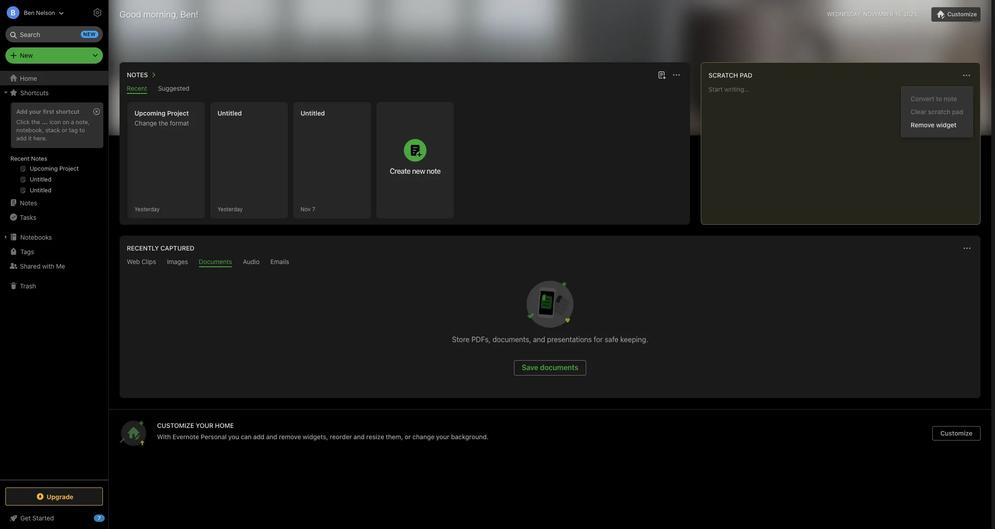Task type: vqa. For each thing, say whether or not it's contained in the screenshot.
preview on the right
no



Task type: describe. For each thing, give the bounding box(es) containing it.
remove
[[279, 433, 301, 441]]

click to collapse image
[[105, 513, 112, 523]]

more actions image for scratch pad
[[962, 70, 973, 81]]

Account field
[[0, 4, 64, 22]]

tasks button
[[0, 210, 108, 224]]

remove
[[912, 121, 935, 129]]

pad
[[953, 108, 964, 116]]

add your first shortcut
[[16, 108, 80, 115]]

15,
[[896, 11, 903, 18]]

ben!
[[181, 9, 199, 19]]

pdfs,
[[472, 336, 491, 344]]

shortcuts button
[[0, 85, 108, 100]]

tags
[[20, 248, 34, 255]]

save
[[522, 364, 539, 372]]

click the ...
[[16, 118, 48, 126]]

untitled for yesterday
[[218, 109, 242, 117]]

create new note button
[[377, 102, 454, 219]]

clear scratch pad
[[912, 108, 964, 116]]

clear
[[912, 108, 927, 116]]

tags button
[[0, 244, 108, 259]]

1 vertical spatial customize
[[941, 430, 973, 437]]

good
[[120, 9, 141, 19]]

emails tab
[[271, 258, 289, 267]]

recently
[[127, 244, 159, 252]]

documents
[[541, 364, 579, 372]]

create
[[390, 167, 411, 175]]

trash link
[[0, 279, 108, 293]]

them,
[[386, 433, 403, 441]]

can
[[241, 433, 252, 441]]

upgrade button
[[5, 488, 103, 506]]

shortcut
[[56, 108, 80, 115]]

stack
[[45, 126, 60, 134]]

keeping.
[[621, 336, 649, 344]]

recent tab
[[127, 84, 147, 94]]

images
[[167, 258, 188, 266]]

notes inside button
[[127, 71, 148, 79]]

notes link
[[0, 196, 108, 210]]

documents tab
[[199, 258, 232, 267]]

tag
[[69, 126, 78, 134]]

2 yesterday from the left
[[218, 206, 243, 213]]

upcoming project change the format
[[135, 109, 189, 127]]

recent for recent notes
[[10, 155, 29, 162]]

get started
[[20, 514, 54, 522]]

scratch
[[709, 71, 739, 79]]

evernote
[[173, 433, 199, 441]]

save documents
[[522, 364, 579, 372]]

store pdfs, documents, and presentations for safe keeping.
[[452, 336, 649, 344]]

project
[[167, 109, 189, 117]]

widget
[[937, 121, 957, 129]]

1 vertical spatial notes
[[31, 155, 47, 162]]

recent for recent
[[127, 84, 147, 92]]

audio tab
[[243, 258, 260, 267]]

tasks
[[20, 213, 36, 221]]

documents tab panel
[[120, 267, 981, 398]]

create new note
[[390, 167, 441, 175]]

7 inside recent 'tab panel'
[[312, 206, 315, 213]]

suggested tab
[[158, 84, 190, 94]]

first
[[43, 108, 54, 115]]

store
[[452, 336, 470, 344]]

the inside upcoming project change the format
[[159, 119, 168, 127]]

icon
[[49, 118, 61, 126]]

convert to note link
[[903, 92, 973, 105]]

nov 7
[[301, 206, 315, 213]]

shortcuts
[[20, 89, 49, 96]]

save documents button
[[515, 360, 587, 376]]

more actions field for scratch pad
[[961, 69, 974, 82]]

dropdown list menu
[[903, 92, 973, 131]]

tree containing home
[[0, 71, 108, 480]]

more actions image
[[672, 70, 682, 80]]

presentations
[[548, 336, 592, 344]]

clear scratch pad link
[[903, 105, 973, 118]]

it
[[28, 135, 32, 142]]

your inside customize your home with evernote personal you can add and remove widgets, reorder and resize them, or change your background.
[[437, 433, 450, 441]]

notebook,
[[16, 126, 44, 134]]

tab list for recently captured
[[121, 258, 980, 267]]

resize
[[367, 433, 384, 441]]

safe
[[605, 336, 619, 344]]

started
[[32, 514, 54, 522]]

tab list for notes
[[121, 84, 689, 94]]

new inside button
[[412, 167, 425, 175]]

group inside tree
[[0, 100, 108, 199]]

2023
[[905, 11, 918, 18]]

trash
[[20, 282, 36, 290]]

recently captured
[[127, 244, 195, 252]]

1 yesterday from the left
[[135, 206, 160, 213]]

widgets,
[[303, 433, 328, 441]]

Help and Learning task checklist field
[[0, 511, 108, 526]]

nelson
[[36, 9, 55, 16]]

emails
[[271, 258, 289, 266]]

me
[[56, 262, 65, 270]]

customize your home with evernote personal you can add and remove widgets, reorder and resize them, or change your background.
[[157, 422, 489, 441]]

notebooks link
[[0, 230, 108, 244]]

notebooks
[[20, 233, 52, 241]]

1 vertical spatial customize button
[[933, 426, 981, 441]]

upgrade
[[47, 493, 73, 501]]

home
[[20, 74, 37, 82]]

untitled for nov 7
[[301, 109, 325, 117]]

more actions image for recently captured
[[963, 243, 973, 254]]

background.
[[451, 433, 489, 441]]



Task type: locate. For each thing, give the bounding box(es) containing it.
new down settings icon
[[83, 31, 96, 37]]

add inside customize your home with evernote personal you can add and remove widgets, reorder and resize them, or change your background.
[[253, 433, 265, 441]]

0 horizontal spatial recent
[[10, 155, 29, 162]]

images tab
[[167, 258, 188, 267]]

convert to note
[[912, 95, 958, 103]]

7 inside help and learning task checklist field
[[98, 515, 101, 521]]

clips
[[142, 258, 156, 266]]

change
[[413, 433, 435, 441]]

get
[[20, 514, 31, 522]]

1 vertical spatial add
[[253, 433, 265, 441]]

...
[[42, 118, 48, 126]]

0 vertical spatial customize
[[948, 10, 978, 18]]

0 vertical spatial customize button
[[932, 7, 981, 22]]

add right the can
[[253, 433, 265, 441]]

7 right nov
[[312, 206, 315, 213]]

0 horizontal spatial 7
[[98, 515, 101, 521]]

1 vertical spatial tab list
[[121, 258, 980, 267]]

icon on a note, notebook, stack or tag to add it here.
[[16, 118, 90, 142]]

0 horizontal spatial your
[[29, 108, 41, 115]]

the inside tree
[[31, 118, 40, 126]]

tab list containing web clips
[[121, 258, 980, 267]]

0 vertical spatial note
[[945, 95, 958, 103]]

home link
[[0, 71, 108, 85]]

more actions image
[[962, 70, 973, 81], [963, 243, 973, 254]]

note for create new note
[[427, 167, 441, 175]]

a
[[71, 118, 74, 126]]

tab list containing recent
[[121, 84, 689, 94]]

scratch pad
[[709, 71, 753, 79]]

0 vertical spatial recent
[[127, 84, 147, 92]]

new search field
[[12, 26, 98, 42]]

and right documents,
[[533, 336, 546, 344]]

group
[[0, 100, 108, 199]]

remove widget link
[[903, 118, 973, 131]]

7 left click to collapse image
[[98, 515, 101, 521]]

notes down here. at the top left of page
[[31, 155, 47, 162]]

shared
[[20, 262, 41, 270]]

1 horizontal spatial and
[[354, 433, 365, 441]]

or inside icon on a note, notebook, stack or tag to add it here.
[[62, 126, 67, 134]]

web clips tab
[[127, 258, 156, 267]]

to up scratch
[[937, 95, 943, 103]]

1 horizontal spatial new
[[412, 167, 425, 175]]

click
[[16, 118, 30, 126]]

0 horizontal spatial untitled
[[218, 109, 242, 117]]

recent
[[127, 84, 147, 92], [10, 155, 29, 162]]

2 horizontal spatial and
[[533, 336, 546, 344]]

0 vertical spatial to
[[937, 95, 943, 103]]

nov
[[301, 206, 311, 213]]

new right create
[[412, 167, 425, 175]]

to
[[937, 95, 943, 103], [79, 126, 85, 134]]

0 vertical spatial your
[[29, 108, 41, 115]]

1 horizontal spatial note
[[945, 95, 958, 103]]

1 horizontal spatial or
[[405, 433, 411, 441]]

or down on
[[62, 126, 67, 134]]

1 horizontal spatial to
[[937, 95, 943, 103]]

0 vertical spatial tab list
[[121, 84, 689, 94]]

captured
[[161, 244, 195, 252]]

to down note, on the top left
[[79, 126, 85, 134]]

0 horizontal spatial the
[[31, 118, 40, 126]]

0 vertical spatial notes
[[127, 71, 148, 79]]

home
[[215, 422, 234, 430]]

1 untitled from the left
[[218, 109, 242, 117]]

recent down notes button
[[127, 84, 147, 92]]

0 horizontal spatial note
[[427, 167, 441, 175]]

scratch
[[929, 108, 951, 116]]

with
[[157, 433, 171, 441]]

personal
[[201, 433, 227, 441]]

ben nelson
[[24, 9, 55, 16]]

recent inside tree
[[10, 155, 29, 162]]

your inside tree
[[29, 108, 41, 115]]

0 horizontal spatial or
[[62, 126, 67, 134]]

customize
[[157, 422, 194, 430]]

1 vertical spatial more actions image
[[963, 243, 973, 254]]

0 vertical spatial new
[[83, 31, 96, 37]]

november
[[864, 11, 894, 18]]

note,
[[76, 118, 90, 126]]

1 vertical spatial note
[[427, 167, 441, 175]]

and left the resize
[[354, 433, 365, 441]]

0 horizontal spatial add
[[16, 135, 27, 142]]

note
[[945, 95, 958, 103], [427, 167, 441, 175]]

shared with me
[[20, 262, 65, 270]]

0 horizontal spatial and
[[266, 433, 277, 441]]

customize button
[[932, 7, 981, 22], [933, 426, 981, 441]]

or right "them,"
[[405, 433, 411, 441]]

documents
[[199, 258, 232, 266]]

new
[[83, 31, 96, 37], [412, 167, 425, 175]]

2 untitled from the left
[[301, 109, 325, 117]]

0 vertical spatial or
[[62, 126, 67, 134]]

1 vertical spatial new
[[412, 167, 425, 175]]

your right change
[[437, 433, 450, 441]]

web
[[127, 258, 140, 266]]

1 horizontal spatial add
[[253, 433, 265, 441]]

0 vertical spatial more actions image
[[962, 70, 973, 81]]

0 vertical spatial add
[[16, 135, 27, 142]]

ben
[[24, 9, 34, 16]]

wednesday,
[[828, 11, 863, 18]]

notes button
[[125, 70, 159, 80]]

expand notebooks image
[[2, 234, 9, 241]]

add left the it
[[16, 135, 27, 142]]

and inside "documents" tab panel
[[533, 336, 546, 344]]

1 vertical spatial 7
[[98, 515, 101, 521]]

1 horizontal spatial 7
[[312, 206, 315, 213]]

recent down the it
[[10, 155, 29, 162]]

note for convert to note
[[945, 95, 958, 103]]

new button
[[5, 47, 103, 64]]

note right create
[[427, 167, 441, 175]]

tree
[[0, 71, 108, 480]]

scratch pad button
[[707, 70, 753, 81]]

2 vertical spatial notes
[[20, 199, 37, 207]]

new
[[20, 51, 33, 59]]

wednesday, november 15, 2023
[[828, 11, 918, 18]]

the left ...
[[31, 118, 40, 126]]

notes up tasks
[[20, 199, 37, 207]]

new inside search box
[[83, 31, 96, 37]]

morning,
[[144, 9, 178, 19]]

shared with me link
[[0, 259, 108, 273]]

untitled
[[218, 109, 242, 117], [301, 109, 325, 117]]

1 tab list from the top
[[121, 84, 689, 94]]

1 horizontal spatial yesterday
[[218, 206, 243, 213]]

0 horizontal spatial yesterday
[[135, 206, 160, 213]]

1 vertical spatial or
[[405, 433, 411, 441]]

recent tab panel
[[120, 94, 691, 225]]

note inside button
[[427, 167, 441, 175]]

reorder
[[330, 433, 352, 441]]

Search text field
[[12, 26, 97, 42]]

1 vertical spatial recent
[[10, 155, 29, 162]]

1 horizontal spatial untitled
[[301, 109, 325, 117]]

the left format
[[159, 119, 168, 127]]

1 horizontal spatial the
[[159, 119, 168, 127]]

More actions field
[[671, 69, 683, 81], [961, 69, 974, 82], [962, 242, 974, 255]]

0 horizontal spatial new
[[83, 31, 96, 37]]

0 horizontal spatial to
[[79, 126, 85, 134]]

settings image
[[92, 7, 103, 18]]

customize
[[948, 10, 978, 18], [941, 430, 973, 437]]

1 horizontal spatial recent
[[127, 84, 147, 92]]

add
[[16, 108, 27, 115]]

documents,
[[493, 336, 532, 344]]

and left remove
[[266, 433, 277, 441]]

notes up recent tab
[[127, 71, 148, 79]]

add
[[16, 135, 27, 142], [253, 433, 265, 441]]

group containing add your first shortcut
[[0, 100, 108, 199]]

here.
[[33, 135, 47, 142]]

and
[[533, 336, 546, 344], [266, 433, 277, 441], [354, 433, 365, 441]]

web clips
[[127, 258, 156, 266]]

remove widget
[[912, 121, 957, 129]]

pad
[[740, 71, 753, 79]]

1 horizontal spatial your
[[437, 433, 450, 441]]

on
[[63, 118, 69, 126]]

to inside icon on a note, notebook, stack or tag to add it here.
[[79, 126, 85, 134]]

note inside dropdown list menu
[[945, 95, 958, 103]]

add inside icon on a note, notebook, stack or tag to add it here.
[[16, 135, 27, 142]]

7
[[312, 206, 315, 213], [98, 515, 101, 521]]

good morning, ben!
[[120, 9, 199, 19]]

upcoming
[[135, 109, 166, 117]]

your up click the ...
[[29, 108, 41, 115]]

1 vertical spatial your
[[437, 433, 450, 441]]

or inside customize your home with evernote personal you can add and remove widgets, reorder and resize them, or change your background.
[[405, 433, 411, 441]]

format
[[170, 119, 189, 127]]

convert
[[912, 95, 935, 103]]

to inside dropdown list menu
[[937, 95, 943, 103]]

you
[[228, 433, 239, 441]]

more actions field for recently captured
[[962, 242, 974, 255]]

suggested
[[158, 84, 190, 92]]

your
[[196, 422, 214, 430]]

note up pad
[[945, 95, 958, 103]]

1 vertical spatial to
[[79, 126, 85, 134]]

2 tab list from the top
[[121, 258, 980, 267]]

Start writing… text field
[[709, 85, 981, 217]]

tab list
[[121, 84, 689, 94], [121, 258, 980, 267]]

0 vertical spatial 7
[[312, 206, 315, 213]]

recent notes
[[10, 155, 47, 162]]



